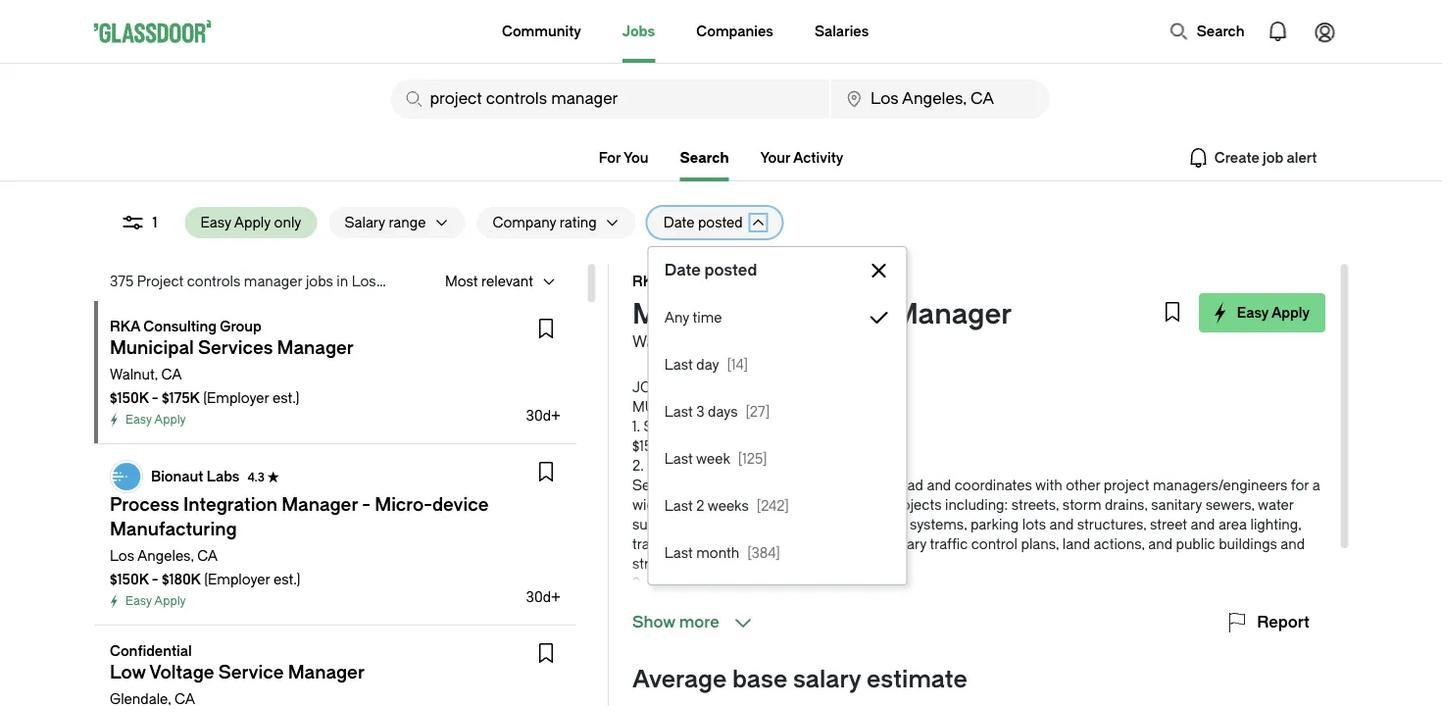Task type: describe. For each thing, give the bounding box(es) containing it.
0 vertical spatial public
[[728, 497, 768, 513]]

average
[[632, 666, 727, 693]]

salary
[[793, 666, 861, 693]]

street
[[1150, 516, 1187, 533]]

job
[[632, 379, 661, 395]]

base
[[732, 666, 787, 693]]

responsibilities
[[647, 575, 779, 591]]

and down landscaping
[[776, 536, 800, 552]]

other
[[1066, 477, 1100, 493]]

consulting for rka consulting group municipal services manager walnut, ca
[[666, 273, 739, 289]]

1 traffic from the left
[[632, 536, 670, 552]]

report button
[[1226, 611, 1310, 635]]

walnut, inside 'rka consulting group municipal services manager walnut, ca'
[[632, 333, 687, 351]]

in
[[336, 273, 348, 289]]

signals,
[[674, 536, 722, 552]]

report
[[1257, 613, 1310, 632]]

any time button
[[649, 294, 907, 341]]

★
[[267, 470, 279, 484]]

salary
[[643, 418, 701, 434]]

jobs link
[[623, 0, 655, 63]]

1 vertical spatial date
[[665, 261, 701, 280]]

most relevant
[[445, 273, 533, 289]]

week
[[696, 451, 731, 467]]

[14]
[[727, 357, 748, 373]]

$175k
[[161, 390, 199, 406]]

land
[[1063, 536, 1090, 552]]

none field search keyword
[[391, 79, 830, 119]]

community link
[[502, 0, 581, 63]]

water
[[1258, 497, 1294, 513]]

ca inside 'rka consulting group municipal services manager walnut, ca'
[[691, 333, 714, 351]]

4.3
[[247, 470, 264, 484]]

storm
[[1062, 497, 1101, 513]]

company
[[493, 214, 556, 230]]

1 vertical spatial description
[[647, 458, 745, 474]]

last 3 days [27]
[[665, 404, 770, 420]]

relevant
[[481, 273, 533, 289]]

ca inside the los angeles, ca $150k - $180k (employer est.)
[[197, 548, 217, 564]]

your activity link
[[761, 150, 844, 166]]

striping,
[[804, 536, 856, 552]]

and down the lighting,
[[1281, 536, 1305, 552]]

jobs
[[305, 273, 333, 289]]

works
[[771, 497, 810, 513]]

easy inside the easy apply only button
[[201, 214, 231, 230]]

2.
[[632, 458, 644, 474]]

and left "area"
[[1191, 516, 1215, 533]]

services
[[769, 298, 886, 331]]

group for rka consulting group municipal services manager walnut, ca
[[742, 273, 784, 289]]

Search keyword field
[[391, 79, 830, 119]]

2
[[697, 498, 705, 514]]

3
[[697, 404, 705, 420]]

$150,000.00
[[632, 438, 710, 454]]

serves
[[632, 477, 677, 493]]

last month [384]
[[665, 545, 781, 561]]

buildings
[[1219, 536, 1277, 552]]

last for last 3 days [27]
[[665, 404, 693, 420]]

group for rka consulting group
[[219, 318, 261, 334]]

drains,
[[1105, 497, 1148, 513]]

date inside 'popup button'
[[664, 214, 695, 230]]

est.) inside the los angeles, ca $150k - $180k (employer est.)
[[273, 571, 300, 587]]

for
[[599, 150, 621, 166]]

date posted list box
[[649, 294, 907, 577]]

2 project from the left
[[1104, 477, 1149, 493]]

manager
[[789, 399, 863, 415]]

activity
[[794, 150, 844, 166]]

municipal
[[632, 399, 711, 415]]

manager
[[892, 298, 1012, 331]]

any time
[[665, 309, 722, 326]]

controls
[[187, 273, 240, 289]]

date posted inside 'popup button'
[[664, 214, 743, 230]]

last 2 weeks [242]
[[665, 498, 789, 514]]

date posted button
[[648, 207, 743, 238]]

los angeles, ca $150k - $180k (employer est.)
[[109, 548, 300, 587]]

search button
[[1160, 12, 1255, 51]]

bionaut labs logo image
[[110, 461, 142, 492]]

manager
[[244, 273, 302, 289]]

[242]
[[757, 498, 789, 514]]

1 horizontal spatial angeles,
[[379, 273, 435, 289]]

parking
[[970, 516, 1019, 533]]

you
[[624, 150, 649, 166]]

control
[[971, 536, 1018, 552]]

companies
[[697, 23, 774, 39]]

manager/department
[[748, 477, 888, 493]]

and up striping,
[[821, 516, 845, 533]]

0 vertical spatial description
[[665, 379, 762, 395]]

your
[[761, 150, 791, 166]]

structures,
[[1077, 516, 1147, 533]]

apply inside button
[[1271, 305, 1310, 321]]

2 traffic from the left
[[930, 536, 968, 552]]

$180k
[[161, 571, 200, 587]]

$150k inside the los angeles, ca $150k - $180k (employer est.)
[[109, 571, 148, 587]]

streets,
[[1011, 497, 1059, 513]]

easy apply button
[[1199, 293, 1326, 332]]

- inside walnut, ca $150k - $175k (employer est.)
[[151, 390, 158, 406]]

[384]
[[748, 545, 781, 561]]

project
[[137, 273, 183, 289]]

show more
[[632, 613, 719, 632]]

labs
[[206, 468, 239, 484]]

1 horizontal spatial los
[[351, 273, 376, 289]]

for
[[1291, 477, 1309, 493]]



Task type: vqa. For each thing, say whether or not it's contained in the screenshot.
est.) in Walnut, Ca $150K - $175K (Employer Est.)
yes



Task type: locate. For each thing, give the bounding box(es) containing it.
bionaut labs 4.3 ★
[[151, 468, 279, 484]]

0 horizontal spatial public
[[728, 497, 768, 513]]

with
[[1035, 477, 1062, 493]]

1 $150k from the top
[[109, 390, 148, 406]]

1 vertical spatial public
[[1176, 536, 1215, 552]]

date posted
[[664, 214, 743, 230], [665, 261, 758, 280]]

and up projects
[[927, 477, 951, 493]]

1 vertical spatial search
[[680, 150, 729, 166]]

services
[[714, 399, 786, 415]]

including:
[[945, 497, 1008, 513]]

public down street
[[1176, 536, 1215, 552]]

last for last day [14]
[[665, 357, 693, 373]]

search
[[1197, 23, 1245, 39], [680, 150, 729, 166]]

rka
[[632, 273, 662, 289], [109, 318, 140, 334]]

1 vertical spatial easy apply
[[125, 413, 186, 427]]

0 vertical spatial rka
[[632, 273, 662, 289]]

ca left "relevant"
[[439, 273, 459, 289]]

0 horizontal spatial none field
[[391, 79, 830, 119]]

walnut, ca $150k - $175k (employer est.)
[[109, 366, 299, 406]]

show more button
[[632, 611, 754, 635]]

last left day
[[665, 357, 693, 373]]

as
[[681, 477, 696, 493]]

2 30d+ from the top
[[526, 589, 561, 605]]

0 vertical spatial angeles,
[[379, 273, 435, 289]]

projects
[[889, 497, 942, 513]]

1 horizontal spatial search
[[1197, 23, 1245, 39]]

supply
[[632, 516, 674, 533]]

0 horizontal spatial angeles,
[[137, 548, 193, 564]]

consulting down project
[[143, 318, 216, 334]]

easy apply only
[[201, 214, 302, 230]]

0 vertical spatial group
[[742, 273, 784, 289]]

rka for rka consulting group municipal services manager walnut, ca
[[632, 273, 662, 289]]

traffic down supply
[[632, 536, 670, 552]]

angeles, left most
[[379, 273, 435, 289]]

for you
[[599, 150, 649, 166]]

1 vertical spatial consulting
[[143, 318, 216, 334]]

los down bionaut labs logo
[[109, 548, 134, 564]]

month
[[697, 545, 740, 561]]

1 - from the top
[[151, 390, 158, 406]]

ca
[[439, 273, 459, 289], [691, 333, 714, 351], [161, 366, 181, 383], [197, 548, 217, 564]]

project
[[699, 477, 745, 493], [1104, 477, 1149, 493]]

description down day
[[665, 379, 762, 395]]

jobs list element
[[94, 301, 588, 706]]

2 vertical spatial easy apply
[[125, 594, 186, 608]]

1 horizontal spatial rka
[[632, 273, 662, 289]]

description
[[665, 379, 762, 395], [647, 458, 745, 474]]

rka consulting group
[[109, 318, 261, 334]]

salary range
[[345, 214, 426, 230]]

(employer inside walnut, ca $150k - $175k (employer est.)
[[203, 390, 269, 406]]

last day [14]
[[665, 357, 748, 373]]

consulting inside jobs list element
[[143, 318, 216, 334]]

0 vertical spatial easy apply
[[1237, 305, 1310, 321]]

1 vertical spatial 30d+
[[526, 589, 561, 605]]

group up any time button
[[742, 273, 784, 289]]

close dropdown image
[[868, 259, 891, 282]]

municipal
[[632, 298, 763, 331]]

(employer
[[203, 390, 269, 406], [204, 571, 270, 587]]

public right of in the bottom of the page
[[728, 497, 768, 513]]

1 horizontal spatial systems,
[[910, 516, 967, 533]]

375 project controls manager jobs in los angeles, ca
[[109, 273, 459, 289]]

company rating
[[493, 214, 597, 230]]

0 vertical spatial -
[[151, 390, 158, 406]]

rka inside 'rka consulting group municipal services manager walnut, ca'
[[632, 273, 662, 289]]

rka up municipal
[[632, 273, 662, 289]]

None field
[[391, 79, 830, 119], [832, 79, 1050, 119]]

Search location field
[[832, 79, 1050, 119]]

most relevant button
[[429, 266, 533, 297]]

0 horizontal spatial project
[[699, 477, 745, 493]]

1 horizontal spatial consulting
[[666, 273, 739, 289]]

0 vertical spatial 30d+
[[526, 408, 561, 424]]

none field search location
[[832, 79, 1050, 119]]

$150k inside walnut, ca $150k - $175k (employer est.)
[[109, 390, 148, 406]]

0 vertical spatial walnut,
[[632, 333, 687, 351]]

for you link
[[599, 150, 649, 166]]

head
[[891, 477, 923, 493]]

1 horizontal spatial project
[[1104, 477, 1149, 493]]

date posted up municipal
[[665, 261, 758, 280]]

annually
[[811, 438, 868, 454]]

1 vertical spatial walnut,
[[109, 366, 157, 383]]

(employer right $180k
[[204, 571, 270, 587]]

range
[[389, 214, 426, 230]]

a
[[1312, 477, 1320, 493]]

actions,
[[1094, 536, 1145, 552]]

last left 3
[[665, 404, 693, 420]]

last for last 2 weeks [242]
[[665, 498, 693, 514]]

0 horizontal spatial systems,
[[678, 516, 735, 533]]

project up of in the bottom of the page
[[699, 477, 745, 493]]

angeles, up $180k
[[137, 548, 193, 564]]

posted down search link
[[698, 214, 743, 230]]

average base salary estimate
[[632, 666, 967, 693]]

angeles,
[[379, 273, 435, 289], [137, 548, 193, 564]]

los right in
[[351, 273, 376, 289]]

temporary
[[859, 536, 926, 552]]

1 vertical spatial -
[[151, 571, 158, 587]]

last up as
[[665, 451, 693, 467]]

lighting,
[[1250, 516, 1301, 533]]

- left $175k
[[151, 390, 158, 406]]

project up drains,
[[1104, 477, 1149, 493]]

1 horizontal spatial group
[[742, 273, 784, 289]]

sewers,
[[1205, 497, 1255, 513]]

wide
[[632, 497, 663, 513]]

rka for rka consulting group
[[109, 318, 140, 334]]

1 horizontal spatial none field
[[832, 79, 1050, 119]]

1 vertical spatial (employer
[[204, 571, 270, 587]]

1 horizontal spatial traffic
[[930, 536, 968, 552]]

rating
[[560, 214, 597, 230]]

3 last from the top
[[665, 451, 693, 467]]

easy apply for walnut, ca $150k - $175k (employer est.)
[[125, 413, 186, 427]]

any
[[665, 309, 690, 326]]

0 vertical spatial consulting
[[666, 273, 739, 289]]

plans,
[[1021, 536, 1059, 552]]

apply inside button
[[234, 214, 271, 230]]

(employer inside the los angeles, ca $150k - $180k (employer est.)
[[204, 571, 270, 587]]

3.
[[632, 575, 644, 591]]

2 last from the top
[[665, 404, 693, 420]]

date down search link
[[664, 214, 695, 230]]

4 last from the top
[[665, 498, 693, 514]]

consulting inside 'rka consulting group municipal services manager walnut, ca'
[[666, 273, 739, 289]]

5 last from the top
[[665, 545, 693, 561]]

easy apply
[[1237, 305, 1310, 321], [125, 413, 186, 427], [125, 594, 186, 608]]

- left $180k
[[151, 571, 158, 587]]

0 horizontal spatial group
[[219, 318, 261, 334]]

(employer right $175k
[[203, 390, 269, 406]]

last left 2 at the bottom of page
[[665, 498, 693, 514]]

show
[[632, 613, 675, 632]]

2 none field from the left
[[832, 79, 1050, 119]]

easy apply inside easy apply button
[[1237, 305, 1310, 321]]

sanitary
[[1151, 497, 1202, 513]]

0 horizontal spatial search
[[680, 150, 729, 166]]

traffic left 'control'
[[930, 536, 968, 552]]

1 horizontal spatial walnut,
[[632, 333, 687, 351]]

30d+ for los angeles, ca $150k - $180k (employer est.)
[[526, 589, 561, 605]]

last for last week [125]
[[665, 451, 693, 467]]

los
[[351, 273, 376, 289], [109, 548, 134, 564]]

signing
[[726, 536, 773, 552]]

walnut,
[[632, 333, 687, 351], [109, 366, 157, 383]]

job description municipal services manager 1. salary range $150,000.00 to $175,000.00 annually 2. description serves as project manager/department head and coordinates with other project managers/engineers for a wide variety of public works and private projects including: streets, storm drains, sanitary sewers, water supply systems, landscaping and irrigation systems, parking lots and structures, street and area lighting, traffic signals, signing and striping, temporary traffic control plans, land actions, and public buildings and structures. 3. responsibilities
[[632, 379, 1320, 591]]

group inside jobs list element
[[219, 318, 261, 334]]

0 vertical spatial search
[[1197, 23, 1245, 39]]

consulting up municipal
[[666, 273, 739, 289]]

bionaut
[[151, 468, 203, 484]]

0 horizontal spatial traffic
[[632, 536, 670, 552]]

0 vertical spatial $150k
[[109, 390, 148, 406]]

group down controls
[[219, 318, 261, 334]]

est.) inside walnut, ca $150k - $175k (employer est.)
[[272, 390, 299, 406]]

landscaping
[[738, 516, 817, 533]]

day
[[697, 357, 719, 373]]

last
[[665, 357, 693, 373], [665, 404, 693, 420], [665, 451, 693, 467], [665, 498, 693, 514], [665, 545, 693, 561]]

date posted down search link
[[664, 214, 743, 230]]

days
[[708, 404, 738, 420]]

company rating button
[[477, 207, 597, 238]]

ca up last day [14]
[[691, 333, 714, 351]]

$150k left $180k
[[109, 571, 148, 587]]

0 vertical spatial est.)
[[272, 390, 299, 406]]

1 vertical spatial angeles,
[[137, 548, 193, 564]]

$150k left $175k
[[109, 390, 148, 406]]

-
[[151, 390, 158, 406], [151, 571, 158, 587]]

[27]
[[746, 404, 770, 420]]

salaries link
[[815, 0, 869, 63]]

1 button
[[105, 207, 173, 238]]

0 horizontal spatial consulting
[[143, 318, 216, 334]]

[125]
[[738, 451, 768, 467]]

apply
[[234, 214, 271, 230], [1271, 305, 1310, 321], [154, 413, 186, 427], [154, 594, 186, 608]]

search link
[[680, 150, 729, 181]]

1 systems, from the left
[[678, 516, 735, 533]]

30d+ for walnut, ca $150k - $175k (employer est.)
[[526, 408, 561, 424]]

- inside the los angeles, ca $150k - $180k (employer est.)
[[151, 571, 158, 587]]

1 vertical spatial posted
[[705, 261, 758, 280]]

jobs
[[623, 23, 655, 39]]

los inside the los angeles, ca $150k - $180k (employer est.)
[[109, 548, 134, 564]]

rka inside jobs list element
[[109, 318, 140, 334]]

0 vertical spatial date
[[664, 214, 695, 230]]

date up municipal
[[665, 261, 701, 280]]

30d+ left 1.
[[526, 408, 561, 424]]

salary range button
[[329, 207, 426, 238]]

description up as
[[647, 458, 745, 474]]

2 - from the top
[[151, 571, 158, 587]]

confidential
[[109, 643, 191, 659]]

posted inside the date posted 'popup button'
[[698, 214, 743, 230]]

ca up $180k
[[197, 548, 217, 564]]

1 horizontal spatial public
[[1176, 536, 1215, 552]]

0 vertical spatial los
[[351, 273, 376, 289]]

ca up $175k
[[161, 366, 181, 383]]

1 vertical spatial date posted
[[665, 261, 758, 280]]

and down street
[[1148, 536, 1173, 552]]

most
[[445, 273, 478, 289]]

0 vertical spatial (employer
[[203, 390, 269, 406]]

1 vertical spatial group
[[219, 318, 261, 334]]

walnut, down any
[[632, 333, 687, 351]]

ca inside walnut, ca $150k - $175k (employer est.)
[[161, 366, 181, 383]]

companies link
[[697, 0, 774, 63]]

systems, down 2 at the bottom of page
[[678, 516, 735, 533]]

traffic
[[632, 536, 670, 552], [930, 536, 968, 552]]

1 vertical spatial est.)
[[273, 571, 300, 587]]

posted up time
[[705, 261, 758, 280]]

2 systems, from the left
[[910, 516, 967, 533]]

0 horizontal spatial rka
[[109, 318, 140, 334]]

rka down 375
[[109, 318, 140, 334]]

range
[[704, 418, 755, 434]]

to
[[713, 438, 728, 454]]

irrigation
[[848, 516, 906, 533]]

managers/engineers
[[1153, 477, 1288, 493]]

0 vertical spatial date posted
[[664, 214, 743, 230]]

systems, down projects
[[910, 516, 967, 533]]

and up land
[[1049, 516, 1074, 533]]

1 30d+ from the top
[[526, 408, 561, 424]]

easy apply for los angeles, ca $150k - $180k (employer est.)
[[125, 594, 186, 608]]

0 vertical spatial posted
[[698, 214, 743, 230]]

1 none field from the left
[[391, 79, 830, 119]]

consulting for rka consulting group
[[143, 318, 216, 334]]

more
[[679, 613, 719, 632]]

group
[[742, 273, 784, 289], [219, 318, 261, 334]]

1 project from the left
[[699, 477, 745, 493]]

0 horizontal spatial walnut,
[[109, 366, 157, 383]]

of
[[712, 497, 725, 513]]

angeles, inside the los angeles, ca $150k - $180k (employer est.)
[[137, 548, 193, 564]]

30d+ left 3.
[[526, 589, 561, 605]]

30d+
[[526, 408, 561, 424], [526, 589, 561, 605]]

0 horizontal spatial los
[[109, 548, 134, 564]]

1 vertical spatial $150k
[[109, 571, 148, 587]]

weeks
[[708, 498, 749, 514]]

last down supply
[[665, 545, 693, 561]]

1 vertical spatial los
[[109, 548, 134, 564]]

est.)
[[272, 390, 299, 406], [273, 571, 300, 587]]

walnut, down rka consulting group
[[109, 366, 157, 383]]

2 $150k from the top
[[109, 571, 148, 587]]

last for last month [384]
[[665, 545, 693, 561]]

1 last from the top
[[665, 357, 693, 373]]

easy inside easy apply button
[[1237, 305, 1269, 321]]

search inside the search button
[[1197, 23, 1245, 39]]

and down the 'manager/department'
[[813, 497, 838, 513]]

group inside 'rka consulting group municipal services manager walnut, ca'
[[742, 273, 784, 289]]

1 vertical spatial rka
[[109, 318, 140, 334]]

walnut, inside walnut, ca $150k - $175k (employer est.)
[[109, 366, 157, 383]]



